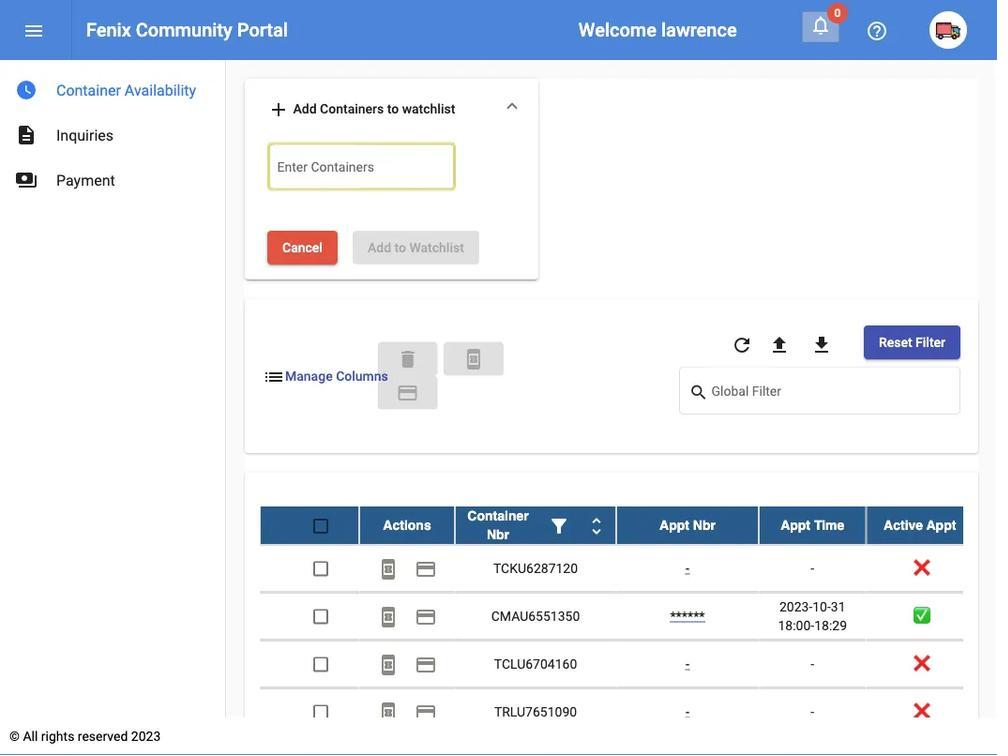 Task type: describe. For each thing, give the bounding box(es) containing it.
file_download button
[[803, 325, 841, 363]]

no color image inside help_outline popup button
[[866, 20, 889, 42]]

18:00-
[[778, 617, 815, 633]]

2023
[[131, 729, 161, 744]]

book_online for tclu6704160
[[377, 653, 400, 676]]

row containing filter_alt
[[260, 506, 974, 545]]

© all rights reserved 2023
[[9, 729, 161, 744]]

add inside button
[[368, 240, 391, 255]]

filter_alt
[[548, 514, 571, 537]]

lawrence
[[662, 19, 737, 41]]

refresh button
[[724, 325, 761, 363]]

payments
[[15, 169, 38, 191]]

no color image inside refresh button
[[731, 334, 754, 356]]

actions
[[383, 517, 431, 532]]

grid containing filter_alt
[[260, 506, 974, 756]]

2023-
[[780, 599, 813, 614]]

book_online button for tcku6287120
[[370, 549, 407, 587]]

reset filter
[[879, 334, 946, 350]]

payment for trlu7651090
[[415, 701, 437, 724]]

help_outline
[[866, 20, 889, 42]]

3 row from the top
[[260, 593, 974, 640]]

book_online button for trlu7651090
[[370, 693, 407, 731]]

notifications_none button
[[802, 11, 840, 43]]

refresh
[[731, 334, 754, 356]]

container for availability
[[56, 81, 121, 99]]

no color image containing watch_later
[[15, 79, 38, 101]]

availability
[[125, 81, 196, 99]]

no color image containing search
[[689, 381, 712, 404]]

columns
[[336, 369, 388, 384]]

reserved
[[78, 729, 128, 744]]

no color image inside filter_alt popup button
[[548, 514, 571, 537]]

add to watchlist button
[[353, 231, 479, 264]]

appt for appt nbr
[[660, 517, 690, 532]]

10-
[[813, 599, 831, 614]]

tclu6704160
[[494, 656, 577, 671]]

cancel button
[[267, 231, 338, 264]]

cmau6551350
[[492, 608, 580, 624]]

watchlist
[[402, 101, 456, 116]]

4 row from the top
[[260, 640, 974, 688]]

no color image inside unfold_more button
[[586, 514, 608, 537]]

list
[[263, 365, 285, 388]]

unfold_more button
[[578, 506, 616, 544]]

tcku6287120
[[494, 560, 578, 576]]

filter
[[916, 334, 946, 350]]

all
[[23, 729, 38, 744]]

containers
[[320, 101, 384, 116]]

manage
[[285, 369, 333, 384]]

delete
[[396, 349, 419, 371]]

no color image inside file_upload button
[[769, 334, 791, 356]]

delete button
[[378, 342, 438, 376]]

appt for appt time
[[781, 517, 811, 532]]

portal
[[237, 19, 288, 41]]

fenix community portal
[[86, 19, 288, 41]]

Global Watchlist Filter field
[[712, 387, 951, 402]]

column header containing filter_alt
[[455, 506, 617, 544]]

watchlist
[[410, 240, 464, 255]]

- link for tclu6704160
[[686, 656, 690, 671]]

❌ for trlu7651090
[[914, 704, 927, 719]]

- link for tcku6287120
[[686, 560, 690, 576]]

no color image containing list
[[263, 365, 285, 388]]

2023-10-31 18:00-18:29
[[778, 599, 847, 633]]

****** link
[[671, 608, 705, 624]]

active
[[884, 517, 924, 532]]

inquiries
[[56, 126, 114, 144]]



Task type: vqa. For each thing, say whether or not it's contained in the screenshot.


Task type: locate. For each thing, give the bounding box(es) containing it.
navigation
[[0, 60, 225, 203]]

2 - link from the top
[[686, 656, 690, 671]]

watch_later
[[15, 79, 38, 101]]

community
[[136, 19, 233, 41]]

appt right active
[[927, 517, 957, 532]]

book_online button for tclu6704160
[[370, 645, 407, 683]]

grid
[[260, 506, 974, 756]]

no color image containing help_outline
[[866, 20, 889, 42]]

add add containers to watchlist
[[267, 98, 456, 121]]

navigation containing watch_later
[[0, 60, 225, 203]]

file_upload
[[769, 334, 791, 356]]

to
[[387, 101, 399, 116], [395, 240, 406, 255]]

❌
[[914, 560, 927, 576], [914, 656, 927, 671], [914, 704, 927, 719]]

help_outline button
[[859, 11, 896, 49]]

payment button for tcku6287120
[[407, 549, 445, 587]]

no color image
[[23, 20, 45, 42], [866, 20, 889, 42], [15, 79, 38, 101], [15, 124, 38, 146], [731, 334, 754, 356], [263, 365, 285, 388], [689, 381, 712, 404], [396, 382, 419, 405], [548, 514, 571, 537], [586, 514, 608, 537], [377, 606, 400, 628], [415, 606, 437, 628], [377, 653, 400, 676], [377, 701, 400, 724], [415, 701, 437, 724]]

column header
[[455, 506, 617, 544]]

book_online for tcku6287120
[[377, 558, 400, 580]]

payment
[[56, 171, 115, 189]]

appt nbr
[[660, 517, 716, 532]]

payment for tcku6287120
[[415, 558, 437, 580]]

appt right unfold_more button
[[660, 517, 690, 532]]

31
[[831, 599, 846, 614]]

nbr inside container nbr
[[487, 527, 510, 542]]

2 vertical spatial - link
[[686, 704, 690, 719]]

description
[[15, 124, 38, 146]]

book_online
[[463, 349, 485, 371], [377, 558, 400, 580], [377, 606, 400, 628], [377, 653, 400, 676], [377, 701, 400, 724]]

1 ❌ from the top
[[914, 560, 927, 576]]

0 horizontal spatial container
[[56, 81, 121, 99]]

active appt column header
[[867, 506, 974, 544]]

search
[[689, 382, 709, 402]]

1 row from the top
[[260, 506, 974, 545]]

cancel
[[282, 240, 323, 255]]

❌ for tclu6704160
[[914, 656, 927, 671]]

no color image containing file_download
[[811, 334, 833, 356]]

0 vertical spatial container
[[56, 81, 121, 99]]

2 vertical spatial ❌
[[914, 704, 927, 719]]

active appt
[[884, 517, 957, 532]]

appt left time at bottom
[[781, 517, 811, 532]]

nbr
[[693, 517, 716, 532], [487, 527, 510, 542]]

nbr for appt nbr
[[693, 517, 716, 532]]

no color image containing notifications_none
[[810, 14, 832, 37]]

book_online button for cmau6551350
[[370, 597, 407, 635]]

1 horizontal spatial nbr
[[693, 517, 716, 532]]

no color image containing unfold_more
[[586, 514, 608, 537]]

✅
[[914, 608, 927, 624]]

to inside button
[[395, 240, 406, 255]]

container up "inquiries"
[[56, 81, 121, 99]]

unfold_more
[[586, 514, 608, 537]]

reset filter button
[[864, 325, 961, 359]]

1 vertical spatial ❌
[[914, 656, 927, 671]]

payment
[[396, 382, 419, 405], [415, 558, 437, 580], [415, 606, 437, 628], [415, 653, 437, 676], [415, 701, 437, 724]]

0 horizontal spatial nbr
[[487, 527, 510, 542]]

add right "add" on the top of the page
[[293, 101, 317, 116]]

appt nbr column header
[[617, 506, 759, 544]]

menu button
[[15, 11, 53, 49]]

rights
[[41, 729, 74, 744]]

******
[[671, 608, 705, 624]]

0 vertical spatial add
[[293, 101, 317, 116]]

1 horizontal spatial appt
[[781, 517, 811, 532]]

1 vertical spatial add
[[368, 240, 391, 255]]

add
[[267, 98, 290, 121]]

no color image containing filter_alt
[[548, 514, 571, 537]]

0 horizontal spatial add
[[293, 101, 317, 116]]

trlu7651090
[[494, 704, 577, 719]]

no color image containing refresh
[[731, 334, 754, 356]]

payment button for cmau6551350
[[407, 597, 445, 635]]

nbr for container nbr
[[487, 527, 510, 542]]

payment for tclu6704160
[[415, 653, 437, 676]]

welcome lawrence
[[579, 19, 737, 41]]

fenix
[[86, 19, 131, 41]]

no color image inside menu button
[[23, 20, 45, 42]]

to inside add add containers to watchlist
[[387, 101, 399, 116]]

no color image inside file_download button
[[811, 334, 833, 356]]

- link for trlu7651090
[[686, 704, 690, 719]]

None text field
[[277, 161, 446, 180]]

0 vertical spatial to
[[387, 101, 399, 116]]

container
[[56, 81, 121, 99], [468, 508, 529, 523]]

appt inside 'column header'
[[927, 517, 957, 532]]

time
[[815, 517, 845, 532]]

❌ for tcku6287120
[[914, 560, 927, 576]]

0 vertical spatial - link
[[686, 560, 690, 576]]

appt
[[660, 517, 690, 532], [781, 517, 811, 532], [927, 517, 957, 532]]

1 vertical spatial - link
[[686, 656, 690, 671]]

1 horizontal spatial add
[[368, 240, 391, 255]]

no color image inside notifications_none popup button
[[810, 14, 832, 37]]

1 vertical spatial container
[[468, 508, 529, 523]]

3 appt from the left
[[927, 517, 957, 532]]

appt time
[[781, 517, 845, 532]]

delete image
[[396, 349, 419, 371]]

1 vertical spatial to
[[395, 240, 406, 255]]

book_online button
[[444, 342, 504, 376], [370, 549, 407, 587], [370, 597, 407, 635], [370, 645, 407, 683], [370, 693, 407, 731]]

list manage columns
[[263, 365, 388, 388]]

notifications_none
[[810, 14, 832, 37]]

1 appt from the left
[[660, 517, 690, 532]]

- link
[[686, 560, 690, 576], [686, 656, 690, 671], [686, 704, 690, 719]]

no color image containing payments
[[15, 169, 38, 191]]

3 - link from the top
[[686, 704, 690, 719]]

0 vertical spatial ❌
[[914, 560, 927, 576]]

nbr up tcku6287120
[[487, 527, 510, 542]]

0 horizontal spatial appt
[[660, 517, 690, 532]]

reset
[[879, 334, 913, 350]]

1 horizontal spatial container
[[468, 508, 529, 523]]

2 horizontal spatial appt
[[927, 517, 957, 532]]

1 - link from the top
[[686, 560, 690, 576]]

nbr inside column header
[[693, 517, 716, 532]]

add inside add add containers to watchlist
[[293, 101, 317, 116]]

add to watchlist
[[368, 240, 464, 255]]

3 ❌ from the top
[[914, 704, 927, 719]]

payment button for tclu6704160
[[407, 645, 445, 683]]

-
[[686, 560, 690, 576], [811, 560, 815, 576], [686, 656, 690, 671], [811, 656, 815, 671], [686, 704, 690, 719], [811, 704, 815, 719]]

book_online for cmau6551350
[[377, 606, 400, 628]]

book_online for trlu7651090
[[377, 701, 400, 724]]

payment for cmau6551350
[[415, 606, 437, 628]]

container inside 'navigation'
[[56, 81, 121, 99]]

welcome
[[579, 19, 657, 41]]

payment button
[[378, 376, 438, 410], [407, 549, 445, 587], [407, 597, 445, 635], [407, 645, 445, 683], [407, 693, 445, 731]]

row
[[260, 506, 974, 545], [260, 545, 974, 593], [260, 593, 974, 640], [260, 640, 974, 688], [260, 688, 974, 736]]

5 row from the top
[[260, 688, 974, 736]]

2 appt from the left
[[781, 517, 811, 532]]

no color image containing file_upload
[[769, 334, 791, 356]]

appt time column header
[[759, 506, 867, 544]]

container left filter_alt popup button
[[468, 508, 529, 523]]

add
[[293, 101, 317, 116], [368, 240, 391, 255]]

no color image containing description
[[15, 124, 38, 146]]

container availability
[[56, 81, 196, 99]]

actions column header
[[359, 506, 455, 544]]

menu
[[23, 20, 45, 42]]

no color image
[[810, 14, 832, 37], [267, 98, 290, 121], [15, 169, 38, 191], [769, 334, 791, 356], [811, 334, 833, 356], [463, 349, 485, 371], [377, 558, 400, 580], [415, 558, 437, 580], [415, 653, 437, 676]]

container for nbr
[[468, 508, 529, 523]]

18:29
[[815, 617, 847, 633]]

©
[[9, 729, 20, 744]]

no color image containing add
[[267, 98, 290, 121]]

file_upload button
[[761, 325, 799, 363]]

no color image containing menu
[[23, 20, 45, 42]]

file_download
[[811, 334, 833, 356]]

2 row from the top
[[260, 545, 974, 593]]

no color image inside 'book_online' button
[[377, 558, 400, 580]]

nbr up '******' link
[[693, 517, 716, 532]]

add left watchlist
[[368, 240, 391, 255]]

filter_alt button
[[541, 506, 578, 544]]

2 ❌ from the top
[[914, 656, 927, 671]]

container inside column header
[[468, 508, 529, 523]]

container nbr
[[468, 508, 529, 542]]

payment button for trlu7651090
[[407, 693, 445, 731]]



